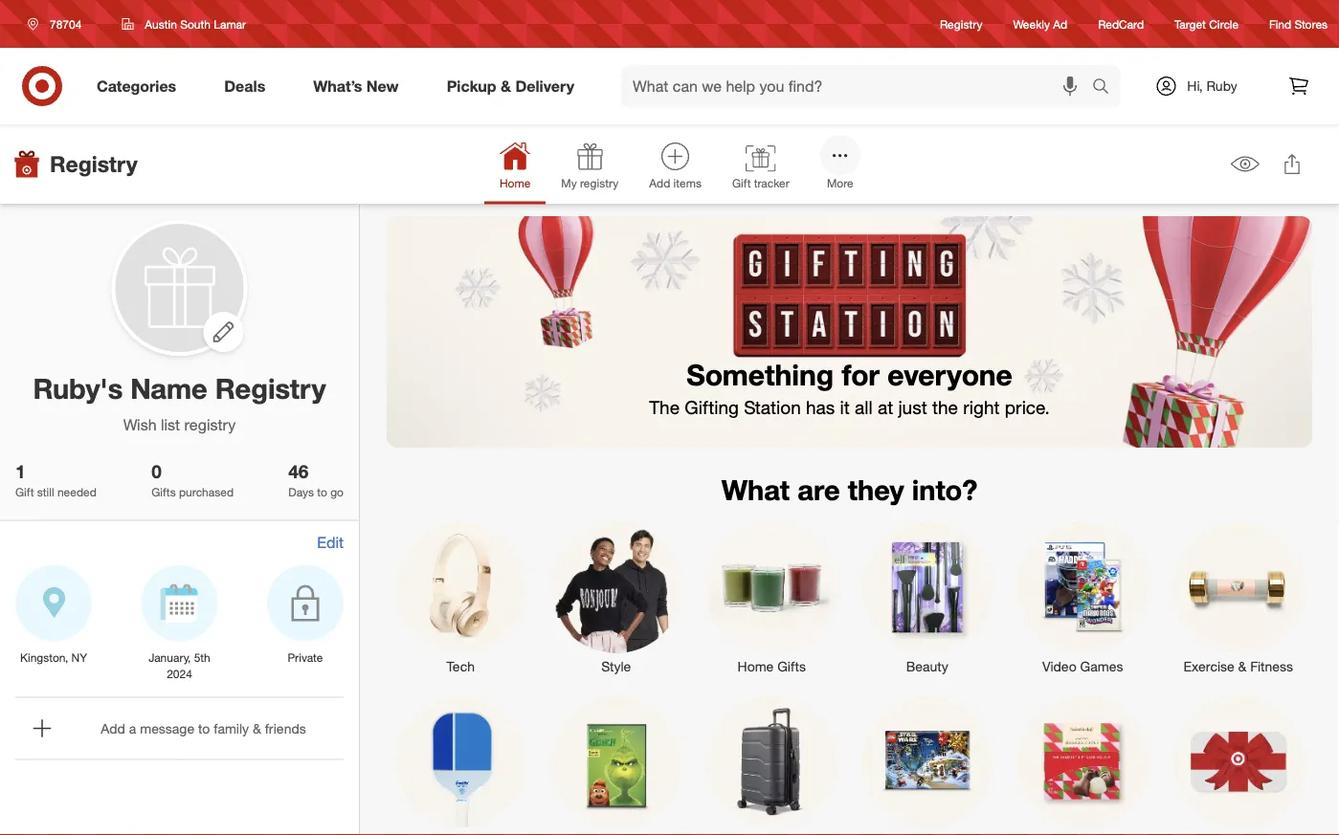 Task type: locate. For each thing, give the bounding box(es) containing it.
0 vertical spatial add
[[649, 176, 670, 190]]

edit link
[[317, 532, 344, 554]]

registry up 46
[[215, 371, 326, 405]]

0 vertical spatial to
[[317, 486, 327, 500]]

add
[[649, 176, 670, 190], [101, 720, 125, 737]]

1 horizontal spatial registry
[[215, 371, 326, 405]]

target circle link
[[1175, 16, 1239, 32]]

0 vertical spatial &
[[501, 77, 511, 95]]

46 days to go
[[288, 461, 344, 500]]

what's new link
[[297, 65, 423, 107]]

1 horizontal spatial to
[[317, 486, 327, 500]]

gift
[[732, 176, 751, 190], [15, 486, 34, 500]]

1 horizontal spatial registry
[[580, 176, 619, 190]]

categories
[[97, 77, 176, 95]]

1 horizontal spatial gifts
[[777, 659, 806, 675]]

1 vertical spatial to
[[198, 720, 210, 737]]

gift left still
[[15, 486, 34, 500]]

add left the items on the top of the page
[[649, 176, 670, 190]]

video
[[1042, 659, 1077, 675]]

purchased
[[179, 486, 234, 500]]

at
[[878, 397, 893, 419]]

private
[[288, 650, 323, 665]]

south
[[180, 17, 211, 31]]

2 horizontal spatial &
[[1238, 659, 1247, 675]]

search
[[1084, 79, 1130, 97]]

find stores link
[[1269, 16, 1328, 32]]

message
[[140, 720, 194, 737]]

into?
[[912, 473, 978, 507]]

& left fitness
[[1238, 659, 1247, 675]]

list
[[161, 415, 180, 434]]

gifting
[[685, 397, 739, 419]]

has
[[806, 397, 835, 419]]

to left family on the bottom of the page
[[198, 720, 210, 737]]

1 vertical spatial gift
[[15, 486, 34, 500]]

ny
[[71, 650, 87, 665]]

0 vertical spatial registry
[[940, 17, 983, 31]]

share your registry image
[[1285, 154, 1300, 174]]

edit
[[317, 534, 344, 552]]

to
[[317, 486, 327, 500], [198, 720, 210, 737]]

the
[[649, 397, 680, 419]]

1 vertical spatial &
[[1238, 659, 1247, 675]]

0 horizontal spatial gifts
[[151, 486, 176, 500]]

to inside 46 days to go
[[317, 486, 327, 500]]

0 vertical spatial gifts
[[151, 486, 176, 500]]

0 horizontal spatial registry
[[184, 415, 236, 434]]

0 gifts purchased
[[151, 461, 234, 500]]

0 vertical spatial gift
[[732, 176, 751, 190]]

ruby
[[1207, 78, 1237, 94]]

tech link
[[383, 518, 538, 677]]

registry left weekly
[[940, 17, 983, 31]]

wish list registry
[[123, 415, 236, 434]]

station
[[744, 397, 801, 419]]

0 horizontal spatial add
[[101, 720, 125, 737]]

registry
[[580, 176, 619, 190], [184, 415, 236, 434]]

1 vertical spatial gifts
[[777, 659, 806, 675]]

my registry link
[[546, 133, 634, 204]]

& right the pickup
[[501, 77, 511, 95]]

registry down categories
[[50, 150, 138, 177]]

78704 button
[[15, 7, 102, 41]]

add left a
[[101, 720, 125, 737]]

add items link
[[634, 133, 717, 204]]

1 horizontal spatial home
[[738, 659, 774, 675]]

0 horizontal spatial gift
[[15, 486, 34, 500]]

1 vertical spatial home
[[738, 659, 774, 675]]

2 vertical spatial &
[[253, 720, 261, 737]]

gifts
[[151, 486, 176, 500], [777, 659, 806, 675]]

exercise
[[1184, 659, 1235, 675]]

january,
[[149, 650, 191, 665]]

gifts inside '0 gifts purchased'
[[151, 486, 176, 500]]

46
[[288, 461, 309, 483]]

pickup & delivery link
[[430, 65, 598, 107]]

everyone
[[888, 357, 1012, 392]]

gift left tracker
[[732, 176, 751, 190]]

deals
[[224, 77, 265, 95]]

price.
[[1005, 397, 1050, 419]]

registry right "my"
[[580, 176, 619, 190]]

beauty
[[906, 659, 948, 675]]

registry
[[940, 17, 983, 31], [50, 150, 138, 177], [215, 371, 326, 405]]

austin south lamar
[[145, 17, 246, 31]]

something for everyone the gifting station has it all at just the right price.
[[649, 357, 1050, 419]]

right
[[963, 397, 1000, 419]]

find stores
[[1269, 17, 1328, 31]]

what's
[[313, 77, 362, 95]]

add a message to family & friends
[[101, 720, 306, 737]]

1 vertical spatial registry
[[50, 150, 138, 177]]

0 horizontal spatial home
[[500, 176, 531, 190]]

1 horizontal spatial add
[[649, 176, 670, 190]]

profile photo image
[[115, 224, 244, 352]]

0 horizontal spatial to
[[198, 720, 210, 737]]

0 vertical spatial home
[[500, 176, 531, 190]]

1 horizontal spatial &
[[501, 77, 511, 95]]

home
[[500, 176, 531, 190], [738, 659, 774, 675]]

2024
[[167, 667, 192, 681]]

wish
[[123, 415, 157, 434]]

all
[[855, 397, 873, 419]]

ruby's
[[33, 371, 123, 405]]

my
[[561, 176, 577, 190]]

& for fitness
[[1238, 659, 1247, 675]]

& right family on the bottom of the page
[[253, 720, 261, 737]]

what's new
[[313, 77, 399, 95]]

add for add items
[[649, 176, 670, 190]]

registry right list
[[184, 415, 236, 434]]

1 vertical spatial add
[[101, 720, 125, 737]]

austin
[[145, 17, 177, 31]]

0 vertical spatial registry
[[580, 176, 619, 190]]

fitness
[[1250, 659, 1293, 675]]

to left go
[[317, 486, 327, 500]]

0 horizontal spatial &
[[253, 720, 261, 737]]

new
[[366, 77, 399, 95]]

ruby's name registry
[[33, 371, 326, 405]]

just
[[898, 397, 927, 419]]

hi, ruby
[[1187, 78, 1237, 94]]

delivery
[[515, 77, 574, 95]]



Task type: vqa. For each thing, say whether or not it's contained in the screenshot.


Task type: describe. For each thing, give the bounding box(es) containing it.
target circle
[[1175, 17, 1239, 31]]

registry inside my registry "link"
[[580, 176, 619, 190]]

are
[[798, 473, 840, 507]]

circle
[[1209, 17, 1239, 31]]

beauty link
[[850, 518, 1005, 677]]

home for home gifts
[[738, 659, 774, 675]]

& for delivery
[[501, 77, 511, 95]]

view as friends & family image
[[1231, 156, 1260, 172]]

what are they into?
[[721, 473, 978, 507]]

gifting station image
[[387, 216, 1312, 448]]

needed
[[57, 486, 97, 500]]

home gifts link
[[694, 518, 850, 677]]

weekly ad link
[[1013, 16, 1067, 32]]

hi,
[[1187, 78, 1203, 94]]

gift tracker link
[[717, 138, 805, 204]]

target
[[1175, 17, 1206, 31]]

1
[[15, 461, 25, 483]]

home for home
[[500, 176, 531, 190]]

weekly ad
[[1013, 17, 1067, 31]]

items
[[674, 176, 702, 190]]

gift tracker
[[732, 176, 790, 190]]

a
[[129, 720, 136, 737]]

my registry
[[561, 176, 619, 190]]

tracker
[[754, 176, 790, 190]]

austin south lamar button
[[109, 7, 259, 41]]

they
[[848, 473, 904, 507]]

gifts for home
[[777, 659, 806, 675]]

add a message to family & friends link
[[15, 698, 344, 760]]

games
[[1080, 659, 1123, 675]]

search button
[[1084, 65, 1130, 111]]

the
[[932, 397, 958, 419]]

january, 5th 2024
[[149, 650, 210, 681]]

What can we help you find? suggestions appear below search field
[[621, 65, 1097, 107]]

exercise & fitness
[[1184, 659, 1293, 675]]

for
[[842, 357, 880, 392]]

ad
[[1053, 17, 1067, 31]]

2 vertical spatial registry
[[215, 371, 326, 405]]

find
[[1269, 17, 1291, 31]]

exercise & fitness link
[[1161, 518, 1316, 677]]

family
[[214, 720, 249, 737]]

name
[[130, 371, 207, 405]]

redcard link
[[1098, 16, 1144, 32]]

it
[[840, 397, 850, 419]]

registry link
[[940, 16, 983, 32]]

2 horizontal spatial registry
[[940, 17, 983, 31]]

gift inside '1 gift still needed'
[[15, 486, 34, 500]]

0
[[151, 461, 162, 483]]

something
[[687, 357, 834, 392]]

more link
[[805, 128, 876, 204]]

what
[[721, 473, 790, 507]]

5th
[[194, 650, 210, 665]]

style link
[[538, 518, 694, 677]]

pickup
[[447, 77, 496, 95]]

add items
[[649, 176, 702, 190]]

categories link
[[80, 65, 200, 107]]

home gifts
[[738, 659, 806, 675]]

days
[[288, 486, 314, 500]]

still
[[37, 486, 54, 500]]

friends
[[265, 720, 306, 737]]

1 vertical spatial registry
[[184, 415, 236, 434]]

gifts for 0
[[151, 486, 176, 500]]

redcard
[[1098, 17, 1144, 31]]

video games link
[[1005, 518, 1161, 677]]

stores
[[1295, 17, 1328, 31]]

home link
[[484, 133, 546, 204]]

deals link
[[208, 65, 289, 107]]

video games
[[1042, 659, 1123, 675]]

weekly
[[1013, 17, 1050, 31]]

0 horizontal spatial registry
[[50, 150, 138, 177]]

kingston, ny
[[20, 650, 87, 665]]

tech
[[447, 659, 475, 675]]

add for add a message to family & friends
[[101, 720, 125, 737]]

go
[[330, 486, 344, 500]]

78704
[[50, 17, 82, 31]]

pickup & delivery
[[447, 77, 574, 95]]

more
[[827, 176, 854, 190]]

1 horizontal spatial gift
[[732, 176, 751, 190]]



